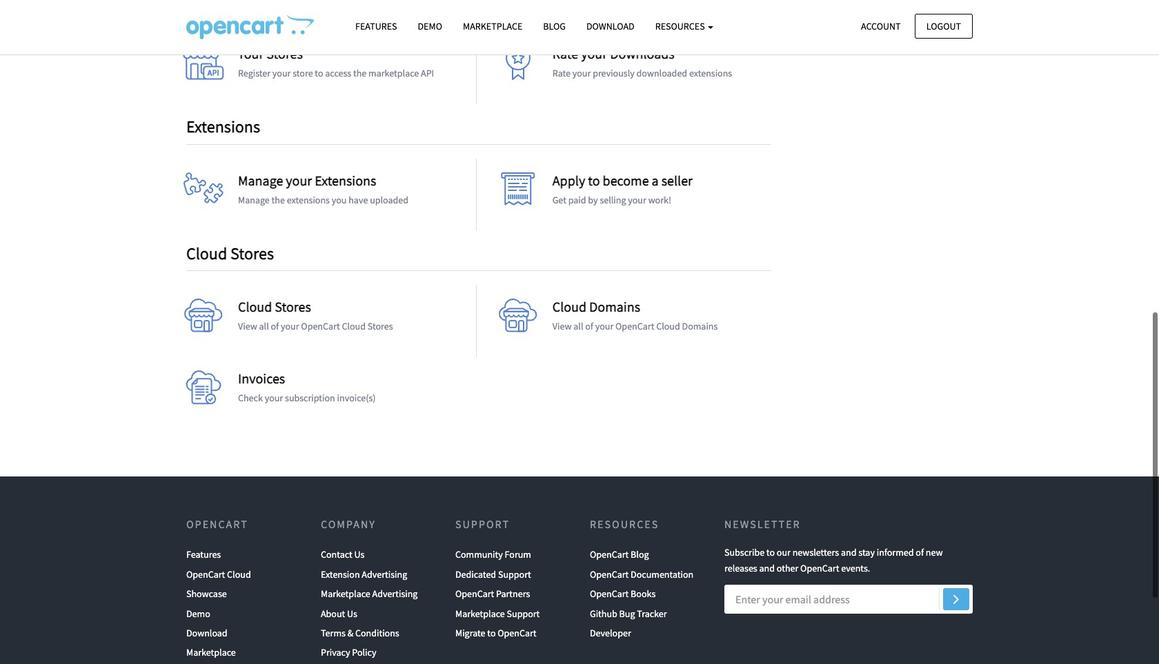 Task type: locate. For each thing, give the bounding box(es) containing it.
cloud stores image
[[183, 299, 224, 340]]

advertising for extension advertising
[[362, 568, 407, 581]]

opencart
[[301, 320, 340, 333], [615, 320, 654, 333], [186, 518, 248, 531], [590, 549, 629, 561], [800, 562, 839, 575], [186, 568, 225, 581], [590, 568, 629, 581], [455, 588, 494, 600], [590, 588, 629, 600], [498, 627, 536, 640]]

1 horizontal spatial blog
[[631, 549, 649, 561]]

opencart cloud link
[[186, 565, 251, 585]]

to inside migrate to opencart link
[[487, 627, 496, 640]]

1 horizontal spatial features
[[355, 20, 397, 32]]

marketplace down showcase link at the left bottom
[[186, 647, 236, 659]]

your down cloud stores link
[[281, 320, 299, 333]]

the down manage your extensions link
[[272, 194, 285, 206]]

view inside cloud domains view all of your opencart cloud domains
[[552, 320, 572, 333]]

0 vertical spatial download
[[586, 20, 634, 32]]

1 vertical spatial support
[[498, 568, 531, 581]]

0 horizontal spatial of
[[271, 320, 279, 333]]

the inside manage your extensions manage the extensions you have uploaded
[[272, 194, 285, 206]]

to
[[315, 67, 323, 79], [588, 172, 600, 189], [766, 547, 775, 559], [487, 627, 496, 640]]

view all of your opencart cloud stores link
[[238, 320, 393, 333]]

0 horizontal spatial download link
[[186, 624, 227, 643]]

download link
[[576, 14, 645, 39], [186, 624, 227, 643]]

previously
[[593, 67, 635, 79]]

features for demo
[[355, 20, 397, 32]]

opencart down newsletters
[[800, 562, 839, 575]]

1 vertical spatial rate
[[552, 67, 571, 79]]

demo link down showcase
[[186, 604, 210, 624]]

resources up downloads
[[655, 20, 707, 32]]

your down cloud domains link
[[595, 320, 614, 333]]

blog up rate your downloads link
[[543, 20, 566, 32]]

rate right rate your downloads image
[[552, 67, 571, 79]]

and left other
[[759, 562, 775, 575]]

extensions down manage your extensions link
[[287, 194, 330, 206]]

stores
[[267, 45, 303, 62], [230, 243, 274, 264], [275, 298, 311, 316], [368, 320, 393, 333]]

extension advertising link
[[321, 565, 407, 585]]

extensions inside manage your extensions manage the extensions you have uploaded
[[287, 194, 330, 206]]

marketplace for the leftmost marketplace link
[[186, 647, 236, 659]]

advertising up the marketplace advertising
[[362, 568, 407, 581]]

invoices link
[[238, 370, 285, 387]]

marketplace for marketplace link to the top
[[463, 20, 523, 32]]

extensions down register
[[186, 116, 260, 137]]

cloud domains link
[[552, 298, 640, 316]]

marketplace link up rate your downloads image
[[453, 14, 533, 39]]

view for cloud stores
[[238, 320, 257, 333]]

view
[[238, 320, 257, 333], [552, 320, 572, 333]]

1 vertical spatial demo
[[186, 608, 210, 620]]

dedicated support
[[455, 568, 531, 581]]

your stores link
[[238, 45, 303, 62]]

your down "invoices"
[[265, 392, 283, 405]]

opencart inside opencart documentation link
[[590, 568, 629, 581]]

opencart up opencart documentation
[[590, 549, 629, 561]]

marketplace up rate your downloads image
[[463, 20, 523, 32]]

extensions right the downloaded
[[689, 67, 732, 79]]

opencart up showcase
[[186, 568, 225, 581]]

opencart down cloud stores link
[[301, 320, 340, 333]]

of down cloud domains link
[[585, 320, 593, 333]]

apply to become a seller image
[[497, 172, 539, 214]]

0 vertical spatial download link
[[576, 14, 645, 39]]

0 vertical spatial features
[[355, 20, 397, 32]]

1 rate from the top
[[552, 45, 578, 62]]

support for dedicated
[[498, 568, 531, 581]]

opencart down opencart blog link at the bottom right
[[590, 568, 629, 581]]

apply
[[552, 172, 585, 189]]

0 vertical spatial features link
[[345, 14, 407, 39]]

1 manage from the top
[[238, 172, 283, 189]]

download down showcase link at the left bottom
[[186, 627, 227, 640]]

to inside subscribe to our newsletters and stay informed of new releases and other opencart events.
[[766, 547, 775, 559]]

of down cloud stores link
[[271, 320, 279, 333]]

terms & conditions link
[[321, 624, 399, 643]]

account link
[[849, 13, 912, 39]]

us up extension advertising
[[354, 549, 365, 561]]

community forum link
[[455, 545, 531, 565]]

to for apply
[[588, 172, 600, 189]]

marketplace
[[368, 67, 419, 79]]

newsletter
[[724, 518, 801, 531]]

your stores image
[[183, 46, 224, 87]]

stay
[[858, 547, 875, 559]]

opencart up opencart cloud at the left bottom of the page
[[186, 518, 248, 531]]

advertising down extension advertising link
[[372, 588, 418, 600]]

0 horizontal spatial extensions
[[186, 116, 260, 137]]

1 vertical spatial extensions
[[287, 194, 330, 206]]

1 vertical spatial marketplace link
[[186, 643, 236, 663]]

of inside cloud domains view all of your opencart cloud domains
[[585, 320, 593, 333]]

your inside cloud stores view all of your opencart cloud stores
[[281, 320, 299, 333]]

0 horizontal spatial extensions
[[287, 194, 330, 206]]

by
[[588, 194, 598, 206]]

the
[[353, 67, 367, 79], [272, 194, 285, 206]]

1 vertical spatial download
[[186, 627, 227, 640]]

support down partners
[[507, 608, 540, 620]]

to for migrate
[[487, 627, 496, 640]]

support
[[455, 518, 510, 531], [498, 568, 531, 581], [507, 608, 540, 620]]

1 horizontal spatial of
[[585, 320, 593, 333]]

check your subscription invoice(s) link
[[238, 392, 376, 405]]

partners
[[496, 588, 530, 600]]

0 horizontal spatial view
[[238, 320, 257, 333]]

1 vertical spatial demo link
[[186, 604, 210, 624]]

manage the extensions you have uploaded link
[[238, 194, 408, 206]]

to up by
[[588, 172, 600, 189]]

0 vertical spatial rate
[[552, 45, 578, 62]]

your orders image
[[183, 0, 224, 15]]

the inside your stores register your store to access the marketplace api
[[353, 67, 367, 79]]

1 vertical spatial features link
[[186, 545, 221, 565]]

opencart down marketplace support link
[[498, 627, 536, 640]]

opencart up github
[[590, 588, 629, 600]]

0 horizontal spatial demo link
[[186, 604, 210, 624]]

extensions up you at left
[[315, 172, 376, 189]]

0 horizontal spatial all
[[259, 320, 269, 333]]

marketplace support link
[[455, 604, 540, 624]]

stores inside your stores register your store to access the marketplace api
[[267, 45, 303, 62]]

subscription
[[285, 392, 335, 405]]

features link for opencart cloud
[[186, 545, 221, 565]]

1 vertical spatial the
[[272, 194, 285, 206]]

features up opencart cloud at the left bottom of the page
[[186, 549, 221, 561]]

1 vertical spatial download link
[[186, 624, 227, 643]]

support up community
[[455, 518, 510, 531]]

1 view from the left
[[238, 320, 257, 333]]

to inside your stores register your store to access the marketplace api
[[315, 67, 323, 79]]

your up manage the extensions you have uploaded link
[[286, 172, 312, 189]]

1 vertical spatial advertising
[[372, 588, 418, 600]]

blog up opencart documentation
[[631, 549, 649, 561]]

to down marketplace support link
[[487, 627, 496, 640]]

your inside apply to become a seller get paid by selling your work!
[[628, 194, 646, 206]]

0 vertical spatial domains
[[589, 298, 640, 316]]

2 rate from the top
[[552, 67, 571, 79]]

contact
[[321, 549, 352, 561]]

0 vertical spatial demo
[[418, 20, 442, 32]]

opencart down cloud domains link
[[615, 320, 654, 333]]

events.
[[841, 562, 870, 575]]

stores for cloud stores
[[230, 243, 274, 264]]

1 horizontal spatial demo
[[418, 20, 442, 32]]

resources up 'opencart blog'
[[590, 518, 659, 531]]

download up rate your downloads link
[[586, 20, 634, 32]]

downloads
[[610, 45, 675, 62]]

marketplace advertising
[[321, 588, 418, 600]]

of inside cloud stores view all of your opencart cloud stores
[[271, 320, 279, 333]]

1 horizontal spatial demo link
[[407, 14, 453, 39]]

extensions inside rate your downloads rate your previously downloaded extensions
[[689, 67, 732, 79]]

subscribe to our newsletters and stay informed of new releases and other opencart events.
[[724, 547, 943, 575]]

rate down blog link
[[552, 45, 578, 62]]

demo up api
[[418, 20, 442, 32]]

marketplace link down showcase link at the left bottom
[[186, 643, 236, 663]]

0 horizontal spatial demo
[[186, 608, 210, 620]]

register
[[238, 67, 270, 79]]

of for domains
[[585, 320, 593, 333]]

1 horizontal spatial view
[[552, 320, 572, 333]]

demo link up api
[[407, 14, 453, 39]]

features for opencart cloud
[[186, 549, 221, 561]]

0 vertical spatial the
[[353, 67, 367, 79]]

contact us link
[[321, 545, 365, 565]]

0 vertical spatial and
[[841, 547, 857, 559]]

us right about
[[347, 608, 357, 620]]

all for domains
[[573, 320, 583, 333]]

and
[[841, 547, 857, 559], [759, 562, 775, 575]]

marketplace link
[[453, 14, 533, 39], [186, 643, 236, 663]]

1 horizontal spatial marketplace link
[[453, 14, 533, 39]]

0 vertical spatial advertising
[[362, 568, 407, 581]]

demo down showcase link at the left bottom
[[186, 608, 210, 620]]

features link up opencart cloud at the left bottom of the page
[[186, 545, 221, 565]]

1 all from the left
[[259, 320, 269, 333]]

opencart documentation link
[[590, 565, 694, 585]]

0 vertical spatial resources
[[655, 20, 707, 32]]

1 horizontal spatial download
[[586, 20, 634, 32]]

&
[[347, 627, 353, 640]]

all down cloud domains link
[[573, 320, 583, 333]]

download link down showcase link at the left bottom
[[186, 624, 227, 643]]

0 horizontal spatial features
[[186, 549, 221, 561]]

your left work!
[[628, 194, 646, 206]]

1 vertical spatial us
[[347, 608, 357, 620]]

rate your previously downloaded extensions link
[[552, 67, 732, 79]]

privacy
[[321, 647, 350, 659]]

and up events.
[[841, 547, 857, 559]]

2 all from the left
[[573, 320, 583, 333]]

github bug tracker link
[[590, 604, 667, 624]]

features
[[355, 20, 397, 32], [186, 549, 221, 561]]

rate
[[552, 45, 578, 62], [552, 67, 571, 79]]

your left store
[[272, 67, 291, 79]]

2 vertical spatial support
[[507, 608, 540, 620]]

1 horizontal spatial all
[[573, 320, 583, 333]]

view down cloud domains link
[[552, 320, 572, 333]]

1 horizontal spatial extensions
[[689, 67, 732, 79]]

support up partners
[[498, 568, 531, 581]]

opencart documentation
[[590, 568, 694, 581]]

0 vertical spatial manage
[[238, 172, 283, 189]]

0 horizontal spatial blog
[[543, 20, 566, 32]]

1 horizontal spatial domains
[[682, 320, 718, 333]]

0 horizontal spatial download
[[186, 627, 227, 640]]

the right access
[[353, 67, 367, 79]]

view down cloud stores link
[[238, 320, 257, 333]]

1 vertical spatial features
[[186, 549, 221, 561]]

0 vertical spatial us
[[354, 549, 365, 561]]

1 horizontal spatial the
[[353, 67, 367, 79]]

subscribe
[[724, 547, 764, 559]]

Enter your email address text field
[[724, 585, 973, 614]]

marketplace down extension
[[321, 588, 370, 600]]

opencart books link
[[590, 585, 656, 604]]

cloud stores
[[186, 243, 274, 264]]

to right store
[[315, 67, 323, 79]]

1 vertical spatial manage
[[238, 194, 270, 206]]

to inside apply to become a seller get paid by selling your work!
[[588, 172, 600, 189]]

domains
[[589, 298, 640, 316], [682, 320, 718, 333]]

0 vertical spatial extensions
[[689, 67, 732, 79]]

manage your extensions manage the extensions you have uploaded
[[238, 172, 408, 206]]

opencart inside opencart partners link
[[455, 588, 494, 600]]

0 horizontal spatial and
[[759, 562, 775, 575]]

of left new
[[916, 547, 924, 559]]

download link up rate your downloads link
[[576, 14, 645, 39]]

to left our
[[766, 547, 775, 559]]

opencart blog
[[590, 549, 649, 561]]

1 horizontal spatial features link
[[345, 14, 407, 39]]

stores for your stores register your store to access the marketplace api
[[267, 45, 303, 62]]

developer
[[590, 627, 631, 640]]

to for subscribe
[[766, 547, 775, 559]]

migrate
[[455, 627, 485, 640]]

opencart down "dedicated"
[[455, 588, 494, 600]]

invoices
[[238, 370, 285, 387]]

selling
[[600, 194, 626, 206]]

2 view from the left
[[552, 320, 572, 333]]

invoices check your subscription invoice(s)
[[238, 370, 376, 405]]

2 horizontal spatial of
[[916, 547, 924, 559]]

features link up marketplace
[[345, 14, 407, 39]]

rate your downloads link
[[552, 45, 675, 62]]

1 horizontal spatial download link
[[576, 14, 645, 39]]

0 horizontal spatial the
[[272, 194, 285, 206]]

seller
[[661, 172, 693, 189]]

view inside cloud stores view all of your opencart cloud stores
[[238, 320, 257, 333]]

opencart inside opencart blog link
[[590, 549, 629, 561]]

marketplace up migrate
[[455, 608, 505, 620]]

demo link
[[407, 14, 453, 39], [186, 604, 210, 624]]

resources inside 'link'
[[655, 20, 707, 32]]

all down cloud stores link
[[259, 320, 269, 333]]

cloud
[[186, 243, 227, 264], [238, 298, 272, 316], [552, 298, 586, 316], [342, 320, 366, 333], [656, 320, 680, 333], [227, 568, 251, 581]]

other
[[777, 562, 798, 575]]

view for cloud domains
[[552, 320, 572, 333]]

1 vertical spatial resources
[[590, 518, 659, 531]]

marketplace for marketplace support
[[455, 608, 505, 620]]

1 horizontal spatial extensions
[[315, 172, 376, 189]]

download link for blog
[[576, 14, 645, 39]]

all inside cloud domains view all of your opencart cloud domains
[[573, 320, 583, 333]]

0 vertical spatial blog
[[543, 20, 566, 32]]

extensions
[[186, 116, 260, 137], [315, 172, 376, 189]]

blog
[[543, 20, 566, 32], [631, 549, 649, 561]]

become
[[603, 172, 649, 189]]

extensions inside manage your extensions manage the extensions you have uploaded
[[315, 172, 376, 189]]

us for about us
[[347, 608, 357, 620]]

all inside cloud stores view all of your opencart cloud stores
[[259, 320, 269, 333]]

0 vertical spatial extensions
[[186, 116, 260, 137]]

1 vertical spatial extensions
[[315, 172, 376, 189]]

features up marketplace
[[355, 20, 397, 32]]

0 horizontal spatial features link
[[186, 545, 221, 565]]



Task type: describe. For each thing, give the bounding box(es) containing it.
privacy policy link
[[321, 643, 376, 663]]

about us link
[[321, 604, 357, 624]]

manage your extensions image
[[183, 172, 224, 214]]

opencart - your account image
[[186, 14, 314, 39]]

terms & conditions
[[321, 627, 399, 640]]

about us
[[321, 608, 357, 620]]

opencart inside subscribe to our newsletters and stay informed of new releases and other opencart events.
[[800, 562, 839, 575]]

demo for topmost demo link
[[418, 20, 442, 32]]

1 vertical spatial domains
[[682, 320, 718, 333]]

extension advertising
[[321, 568, 407, 581]]

rate your downloads image
[[497, 46, 539, 87]]

rate your downloads rate your previously downloaded extensions
[[552, 45, 732, 79]]

opencart partners
[[455, 588, 530, 600]]

community
[[455, 549, 503, 561]]

dedicated support link
[[455, 565, 531, 585]]

opencart inside opencart cloud link
[[186, 568, 225, 581]]

1 vertical spatial blog
[[631, 549, 649, 561]]

logout link
[[915, 13, 973, 39]]

dedicated
[[455, 568, 496, 581]]

2 manage from the top
[[238, 194, 270, 206]]

your up previously
[[581, 45, 607, 62]]

demo for leftmost demo link
[[186, 608, 210, 620]]

get
[[552, 194, 566, 206]]

1 vertical spatial and
[[759, 562, 775, 575]]

developer link
[[590, 624, 631, 643]]

stores for cloud stores view all of your opencart cloud stores
[[275, 298, 311, 316]]

newsletters
[[792, 547, 839, 559]]

work!
[[648, 194, 671, 206]]

opencart blog link
[[590, 545, 649, 565]]

get paid by selling your work! link
[[552, 194, 671, 206]]

0 vertical spatial demo link
[[407, 14, 453, 39]]

angle right image
[[953, 590, 959, 607]]

showcase link
[[186, 585, 227, 604]]

opencart books
[[590, 588, 656, 600]]

cloud domains image
[[497, 299, 539, 340]]

about
[[321, 608, 345, 620]]

have
[[349, 194, 368, 206]]

you
[[332, 194, 347, 206]]

all for stores
[[259, 320, 269, 333]]

support for marketplace
[[507, 608, 540, 620]]

privacy policy
[[321, 647, 376, 659]]

a
[[652, 172, 659, 189]]

informed
[[877, 547, 914, 559]]

resources link
[[645, 14, 724, 39]]

advertising for marketplace advertising
[[372, 588, 418, 600]]

community forum
[[455, 549, 531, 561]]

of for stores
[[271, 320, 279, 333]]

company
[[321, 518, 376, 531]]

api
[[421, 67, 434, 79]]

bug
[[619, 608, 635, 620]]

documentation
[[631, 568, 694, 581]]

opencart inside migrate to opencart link
[[498, 627, 536, 640]]

account
[[861, 20, 901, 32]]

download link for demo
[[186, 624, 227, 643]]

github
[[590, 608, 617, 620]]

opencart inside opencart books link
[[590, 588, 629, 600]]

0 horizontal spatial marketplace link
[[186, 643, 236, 663]]

opencart inside cloud domains view all of your opencart cloud domains
[[615, 320, 654, 333]]

our
[[777, 547, 791, 559]]

invoice(s)
[[337, 392, 376, 405]]

edit seller information image
[[183, 371, 224, 412]]

new
[[926, 547, 943, 559]]

view all of your opencart cloud domains link
[[552, 320, 718, 333]]

us for contact us
[[354, 549, 365, 561]]

downloaded
[[637, 67, 687, 79]]

0 horizontal spatial domains
[[589, 298, 640, 316]]

check
[[238, 392, 263, 405]]

apply to become a seller link
[[552, 172, 693, 189]]

your inside cloud domains view all of your opencart cloud domains
[[595, 320, 614, 333]]

extension
[[321, 568, 360, 581]]

migrate to opencart
[[455, 627, 536, 640]]

your
[[238, 45, 264, 62]]

download for blog
[[586, 20, 634, 32]]

your left previously
[[572, 67, 591, 79]]

conditions
[[355, 627, 399, 640]]

cloud stores view all of your opencart cloud stores
[[238, 298, 393, 333]]

cloud domains view all of your opencart cloud domains
[[552, 298, 718, 333]]

your inside manage your extensions manage the extensions you have uploaded
[[286, 172, 312, 189]]

opencart cloud
[[186, 568, 251, 581]]

your inside "invoices check your subscription invoice(s)"
[[265, 392, 283, 405]]

uploaded
[[370, 194, 408, 206]]

logout
[[926, 20, 961, 32]]

download for demo
[[186, 627, 227, 640]]

marketplace for marketplace advertising
[[321, 588, 370, 600]]

cloud stores link
[[238, 298, 311, 316]]

features link for demo
[[345, 14, 407, 39]]

marketplace advertising link
[[321, 585, 418, 604]]

blog link
[[533, 14, 576, 39]]

your inside your stores register your store to access the marketplace api
[[272, 67, 291, 79]]

manage your extensions link
[[238, 172, 376, 189]]

books
[[631, 588, 656, 600]]

tracker
[[637, 608, 667, 620]]

showcase
[[186, 588, 227, 600]]

opencart inside cloud stores view all of your opencart cloud stores
[[301, 320, 340, 333]]

0 vertical spatial support
[[455, 518, 510, 531]]

forum
[[505, 549, 531, 561]]

apply to become a seller get paid by selling your work!
[[552, 172, 693, 206]]

contact us
[[321, 549, 365, 561]]

your stores register your store to access the marketplace api
[[238, 45, 434, 79]]

releases
[[724, 562, 757, 575]]

opencart partners link
[[455, 585, 530, 604]]

1 horizontal spatial and
[[841, 547, 857, 559]]

of inside subscribe to our newsletters and stay informed of new releases and other opencart events.
[[916, 547, 924, 559]]

store
[[293, 67, 313, 79]]

0 vertical spatial marketplace link
[[453, 14, 533, 39]]



Task type: vqa. For each thing, say whether or not it's contained in the screenshot.
13,
no



